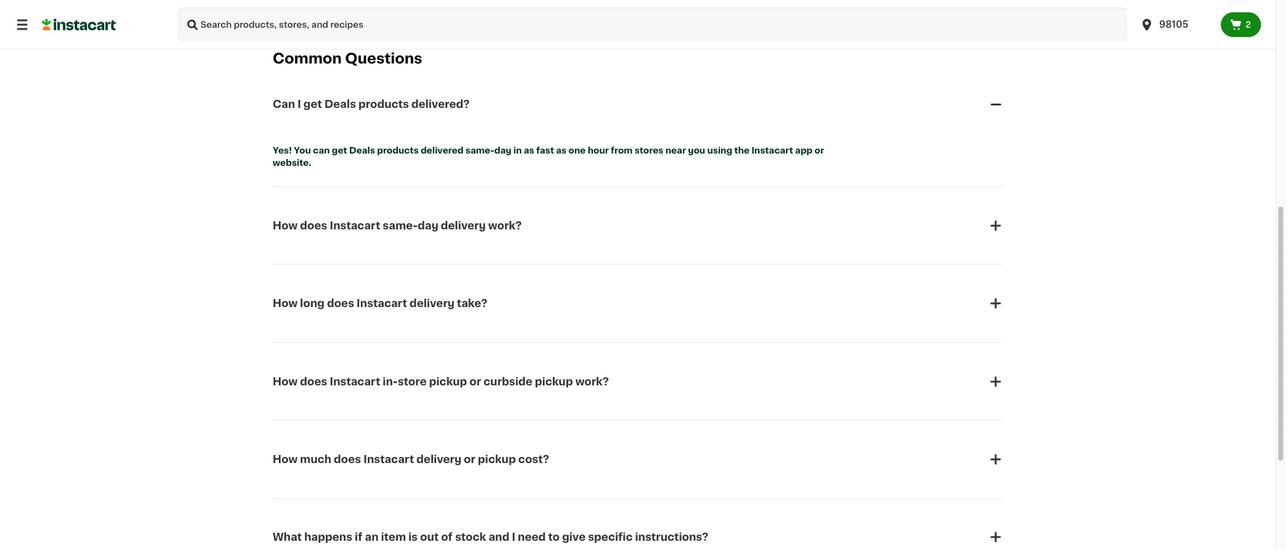 Task type: locate. For each thing, give the bounding box(es) containing it.
1 vertical spatial work?
[[576, 377, 609, 387]]

1 vertical spatial deals
[[349, 146, 375, 155]]

1 many from the left
[[561, 6, 580, 13]]

0 horizontal spatial day
[[418, 221, 439, 231]]

1 as from the left
[[524, 146, 535, 155]]

2 horizontal spatial pickup
[[535, 377, 573, 387]]

stock
[[590, 6, 609, 13], [780, 6, 799, 13], [875, 6, 894, 13], [970, 6, 990, 13], [455, 533, 486, 543]]

1 horizontal spatial get
[[332, 146, 347, 155]]

many in stock for 1st the many in stock link from the left
[[561, 6, 609, 13]]

products
[[359, 100, 409, 109], [377, 146, 419, 155]]

stock for fourth the many in stock link
[[970, 6, 990, 13]]

fast
[[537, 146, 554, 155]]

yes!
[[273, 146, 292, 155]]

many in stock
[[561, 6, 609, 13], [751, 6, 799, 13], [846, 6, 894, 13], [941, 6, 990, 13]]

0 vertical spatial deals
[[325, 100, 356, 109]]

work? inside dropdown button
[[489, 221, 522, 231]]

1 vertical spatial i
[[512, 533, 516, 543]]

1 vertical spatial day
[[418, 221, 439, 231]]

deals
[[325, 100, 356, 109], [349, 146, 375, 155]]

what
[[273, 533, 302, 543]]

0 horizontal spatial as
[[524, 146, 535, 155]]

or inside yes! you can get deals products delivered same-day in as fast as one hour from stores near you using the instacart app or website.
[[815, 146, 825, 155]]

4 many from the left
[[941, 6, 960, 13]]

questions
[[345, 52, 423, 66]]

as
[[524, 146, 535, 155], [556, 146, 567, 155]]

take?
[[457, 299, 488, 309]]

how inside dropdown button
[[273, 377, 298, 387]]

98105 button
[[1133, 7, 1222, 42]]

how much does instacart delivery or pickup cost?
[[273, 455, 550, 465]]

2
[[1246, 20, 1252, 29]]

1 horizontal spatial day
[[495, 146, 512, 155]]

stock for 3rd the many in stock link
[[875, 6, 894, 13]]

delivery for take?
[[410, 299, 455, 309]]

1 horizontal spatial i
[[512, 533, 516, 543]]

products left delivered
[[377, 146, 419, 155]]

2 button
[[1222, 12, 1262, 37]]

i right can
[[298, 100, 301, 109]]

1 horizontal spatial pickup
[[478, 455, 516, 465]]

does
[[300, 221, 328, 231], [327, 299, 354, 309], [300, 377, 328, 387], [334, 455, 361, 465]]

one
[[569, 146, 586, 155]]

specific
[[588, 533, 633, 543]]

of
[[441, 533, 453, 543]]

deals down common questions on the top
[[325, 100, 356, 109]]

i right and
[[512, 533, 516, 543]]

delivery for or
[[417, 455, 462, 465]]

you
[[294, 146, 311, 155]]

products down questions
[[359, 100, 409, 109]]

pickup
[[429, 377, 467, 387], [535, 377, 573, 387], [478, 455, 516, 465]]

1 vertical spatial get
[[332, 146, 347, 155]]

how inside dropdown button
[[273, 455, 298, 465]]

many for fourth the many in stock link
[[941, 6, 960, 13]]

how
[[273, 221, 298, 231], [273, 299, 298, 309], [273, 377, 298, 387], [273, 455, 298, 465]]

many
[[561, 6, 580, 13], [751, 6, 770, 13], [846, 6, 865, 13], [941, 6, 960, 13]]

0 vertical spatial products
[[359, 100, 409, 109]]

how much does instacart delivery or pickup cost? button
[[273, 438, 1004, 482]]

1 vertical spatial same-
[[383, 221, 418, 231]]

or
[[815, 146, 825, 155], [470, 377, 481, 387], [464, 455, 476, 465]]

None search field
[[178, 7, 1128, 42]]

0 vertical spatial or
[[815, 146, 825, 155]]

in-
[[383, 377, 398, 387]]

pickup left cost?
[[478, 455, 516, 465]]

day
[[495, 146, 512, 155], [418, 221, 439, 231]]

1 horizontal spatial same-
[[466, 146, 495, 155]]

2 vertical spatial delivery
[[417, 455, 462, 465]]

instacart
[[752, 146, 794, 155], [330, 221, 380, 231], [357, 299, 407, 309], [330, 377, 380, 387], [364, 455, 414, 465]]

deals right can
[[349, 146, 375, 155]]

pickup right store
[[429, 377, 467, 387]]

0 vertical spatial get
[[304, 100, 322, 109]]

how for how much does instacart delivery or pickup cost?
[[273, 455, 298, 465]]

delivery inside how long does instacart delivery take? dropdown button
[[410, 299, 455, 309]]

1 vertical spatial or
[[470, 377, 481, 387]]

give
[[563, 533, 586, 543]]

stock inside dropdown button
[[455, 533, 486, 543]]

0 vertical spatial delivery
[[441, 221, 486, 231]]

98105
[[1160, 20, 1189, 29]]

1 vertical spatial products
[[377, 146, 419, 155]]

how does instacart same-day delivery work?
[[273, 221, 522, 231]]

2 as from the left
[[556, 146, 567, 155]]

how for how does instacart in-store pickup or curbside pickup work?
[[273, 377, 298, 387]]

4 many in stock from the left
[[941, 6, 990, 13]]

you
[[688, 146, 706, 155]]

as left one on the top left of the page
[[556, 146, 567, 155]]

3 how from the top
[[273, 377, 298, 387]]

stores
[[635, 146, 664, 155]]

near
[[666, 146, 686, 155]]

common
[[273, 52, 342, 66]]

instacart inside dropdown button
[[364, 455, 414, 465]]

hour
[[588, 146, 609, 155]]

happens
[[304, 533, 353, 543]]

same-
[[466, 146, 495, 155], [383, 221, 418, 231]]

1 horizontal spatial work?
[[576, 377, 609, 387]]

1 vertical spatial delivery
[[410, 299, 455, 309]]

0 horizontal spatial same-
[[383, 221, 418, 231]]

get inside yes! you can get deals products delivered same-day in as fast as one hour from stores near you using the instacart app or website.
[[332, 146, 347, 155]]

how for how long does instacart delivery take?
[[273, 299, 298, 309]]

how for how does instacart same-day delivery work?
[[273, 221, 298, 231]]

many in stock link
[[548, 0, 633, 15], [738, 0, 824, 15], [833, 0, 919, 15], [928, 0, 1014, 15]]

1 many in stock link from the left
[[548, 0, 633, 15]]

0 horizontal spatial work?
[[489, 221, 522, 231]]

3 many from the left
[[846, 6, 865, 13]]

how does instacart in-store pickup or curbside pickup work? button
[[273, 360, 1004, 404]]

in
[[582, 6, 588, 13], [772, 6, 778, 13], [867, 6, 873, 13], [962, 6, 968, 13], [514, 146, 522, 155]]

cost?
[[519, 455, 550, 465]]

0 vertical spatial work?
[[489, 221, 522, 231]]

in inside yes! you can get deals products delivered same-day in as fast as one hour from stores near you using the instacart app or website.
[[514, 146, 522, 155]]

pickup right curbside
[[535, 377, 573, 387]]

0 horizontal spatial get
[[304, 100, 322, 109]]

2 vertical spatial or
[[464, 455, 476, 465]]

delivery
[[441, 221, 486, 231], [410, 299, 455, 309], [417, 455, 462, 465]]

0 horizontal spatial i
[[298, 100, 301, 109]]

1 horizontal spatial as
[[556, 146, 567, 155]]

3 many in stock from the left
[[846, 6, 894, 13]]

0 vertical spatial same-
[[466, 146, 495, 155]]

2 how from the top
[[273, 299, 298, 309]]

common questions
[[273, 52, 423, 66]]

i
[[298, 100, 301, 109], [512, 533, 516, 543]]

in for 3rd the many in stock link
[[867, 6, 873, 13]]

1 many in stock from the left
[[561, 6, 609, 13]]

delivery inside how much does instacart delivery or pickup cost? dropdown button
[[417, 455, 462, 465]]

0 horizontal spatial pickup
[[429, 377, 467, 387]]

2 many from the left
[[751, 6, 770, 13]]

0 vertical spatial day
[[495, 146, 512, 155]]

work?
[[489, 221, 522, 231], [576, 377, 609, 387]]

deals inside yes! you can get deals products delivered same-day in as fast as one hour from stores near you using the instacart app or website.
[[349, 146, 375, 155]]

much
[[300, 455, 332, 465]]

get
[[304, 100, 322, 109], [332, 146, 347, 155]]

1 how from the top
[[273, 221, 298, 231]]

how long does instacart delivery take?
[[273, 299, 488, 309]]

many for 3rd the many in stock link
[[846, 6, 865, 13]]

stock for 1st the many in stock link from the left
[[590, 6, 609, 13]]

as left fast at top
[[524, 146, 535, 155]]

4 how from the top
[[273, 455, 298, 465]]

delivered
[[421, 146, 464, 155]]

2 many in stock from the left
[[751, 6, 799, 13]]

work? inside dropdown button
[[576, 377, 609, 387]]



Task type: vqa. For each thing, say whether or not it's contained in the screenshot.
Out
yes



Task type: describe. For each thing, give the bounding box(es) containing it.
instacart inside dropdown button
[[330, 377, 380, 387]]

many in stock for second the many in stock link
[[751, 6, 799, 13]]

out
[[420, 533, 439, 543]]

how does instacart same-day delivery work? button
[[273, 203, 1004, 248]]

curbside
[[484, 377, 533, 387]]

if
[[355, 533, 363, 543]]

products inside yes! you can get deals products delivered same-day in as fast as one hour from stores near you using the instacart app or website.
[[377, 146, 419, 155]]

0 vertical spatial i
[[298, 100, 301, 109]]

instructions?
[[636, 533, 709, 543]]

day inside yes! you can get deals products delivered same-day in as fast as one hour from stores near you using the instacart app or website.
[[495, 146, 512, 155]]

website.
[[273, 159, 312, 167]]

4 many in stock link from the left
[[928, 0, 1014, 15]]

delivery inside how does instacart same-day delivery work? dropdown button
[[441, 221, 486, 231]]

an
[[365, 533, 379, 543]]

many in stock for fourth the many in stock link
[[941, 6, 990, 13]]

in for fourth the many in stock link
[[962, 6, 968, 13]]

can i get deals products delivered? button
[[273, 82, 1004, 127]]

get inside dropdown button
[[304, 100, 322, 109]]

many for 1st the many in stock link from the left
[[561, 6, 580, 13]]

how does instacart in-store pickup or curbside pickup work?
[[273, 377, 609, 387]]

what happens if an item is out of stock and i need to give specific instructions?
[[273, 533, 709, 543]]

instacart inside yes! you can get deals products delivered same-day in as fast as one hour from stores near you using the instacart app or website.
[[752, 146, 794, 155]]

is
[[409, 533, 418, 543]]

or inside how does instacart in-store pickup or curbside pickup work? dropdown button
[[470, 377, 481, 387]]

need
[[518, 533, 546, 543]]

same- inside yes! you can get deals products delivered same-day in as fast as one hour from stores near you using the instacart app or website.
[[466, 146, 495, 155]]

using
[[708, 146, 733, 155]]

can
[[313, 146, 330, 155]]

same- inside dropdown button
[[383, 221, 418, 231]]

many in stock for 3rd the many in stock link
[[846, 6, 894, 13]]

does inside dropdown button
[[334, 455, 361, 465]]

and
[[489, 533, 510, 543]]

how long does instacart delivery take? button
[[273, 282, 1004, 326]]

many for second the many in stock link
[[751, 6, 770, 13]]

instacart logo image
[[42, 17, 116, 32]]

stock for second the many in stock link
[[780, 6, 799, 13]]

or inside how much does instacart delivery or pickup cost? dropdown button
[[464, 455, 476, 465]]

day inside dropdown button
[[418, 221, 439, 231]]

Search field
[[178, 7, 1128, 42]]

products inside can i get deals products delivered? dropdown button
[[359, 100, 409, 109]]

the
[[735, 146, 750, 155]]

3 many in stock link from the left
[[833, 0, 919, 15]]

can
[[273, 100, 295, 109]]

deals inside dropdown button
[[325, 100, 356, 109]]

item
[[381, 533, 406, 543]]

pickup inside how much does instacart delivery or pickup cost? dropdown button
[[478, 455, 516, 465]]

store
[[398, 377, 427, 387]]

in for second the many in stock link
[[772, 6, 778, 13]]

what happens if an item is out of stock and i need to give specific instructions? button
[[273, 516, 1004, 551]]

2 many in stock link from the left
[[738, 0, 824, 15]]

to
[[549, 533, 560, 543]]

can i get deals products delivered?
[[273, 100, 470, 109]]

yes! you can get deals products delivered same-day in as fast as one hour from stores near you using the instacart app or website.
[[273, 146, 827, 167]]

app
[[796, 146, 813, 155]]

delivered?
[[412, 100, 470, 109]]

from
[[611, 146, 633, 155]]

long
[[300, 299, 325, 309]]

in for 1st the many in stock link from the left
[[582, 6, 588, 13]]

98105 button
[[1140, 7, 1214, 42]]

does inside dropdown button
[[300, 377, 328, 387]]



